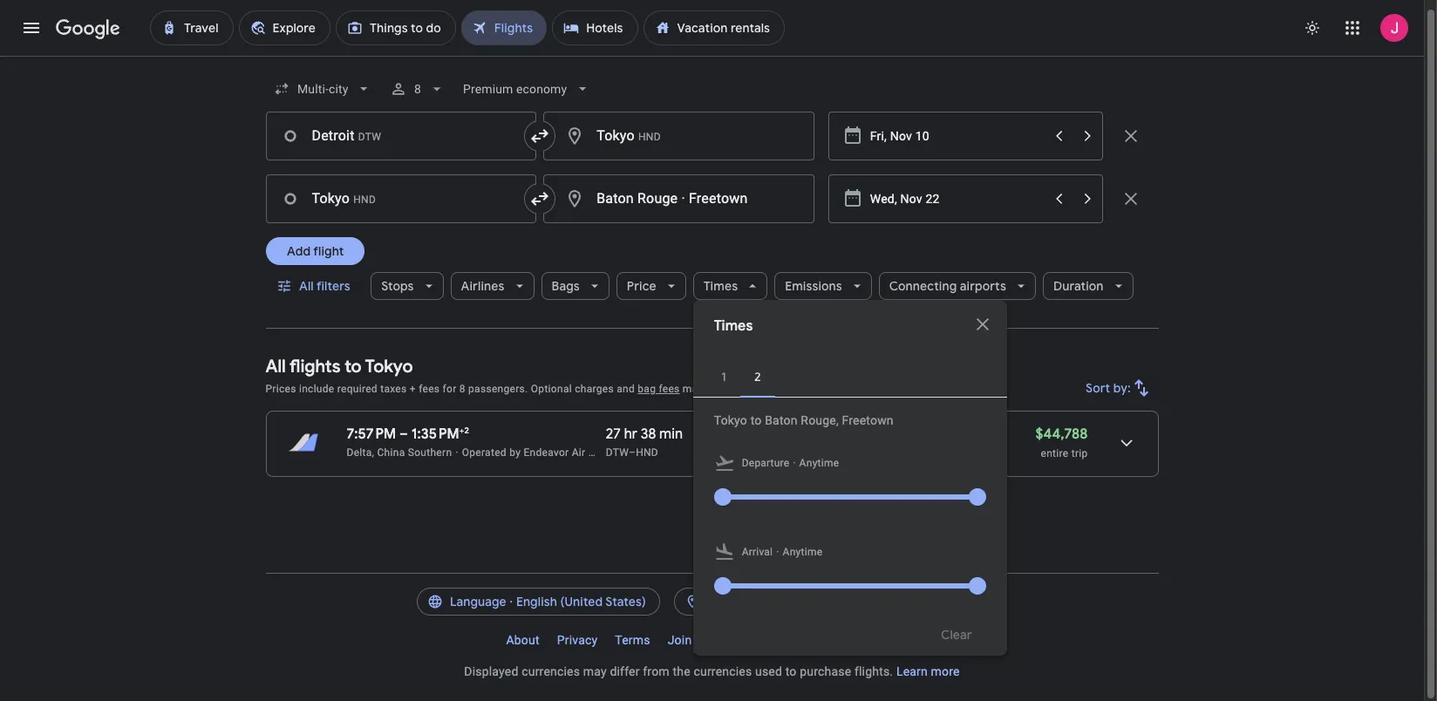 Task type: describe. For each thing, give the bounding box(es) containing it.
stops
[[730, 426, 765, 443]]

kg
[[879, 426, 895, 443]]

price
[[627, 278, 656, 294]]

2 inside 7:57 pm – 1:35 pm + 2
[[464, 425, 469, 436]]

1 horizontal spatial freetown
[[842, 413, 894, 427]]

all flights to tokyo
[[266, 356, 413, 378]]

flights
[[290, 356, 341, 378]]

1 currencies from the left
[[522, 665, 580, 679]]

2 inside 2 stops jfk , can
[[719, 426, 727, 443]]

filters
[[316, 278, 350, 294]]

change appearance image
[[1292, 7, 1333, 49]]

times button
[[693, 265, 768, 307]]

delta, china southern
[[347, 447, 452, 459]]

about link
[[498, 626, 548, 654]]

operated
[[462, 447, 507, 459]]

Departure time: 7:57 PM. text field
[[347, 426, 396, 443]]

privacy link
[[548, 626, 606, 654]]

studies
[[723, 633, 763, 647]]

2 stops flight. element
[[719, 426, 765, 446]]

swap origin and destination. image for departure text field associated with remove flight from detroit to tokyo on fri, nov 10 image in the right top of the page
[[530, 126, 550, 147]]

,
[[738, 447, 741, 459]]

2 fees from the left
[[659, 383, 680, 395]]

connection
[[640, 447, 696, 459]]

sort by:
[[1086, 380, 1131, 396]]

passenger
[[738, 383, 789, 395]]

learn
[[896, 665, 928, 679]]

add flight button
[[266, 237, 364, 265]]

flight details. leaves detroit metropolitan wayne county airport at 7:57 pm on friday, november 10 and arrives at haneda airport at 1:35 pm on sunday, november 12. image
[[1105, 422, 1147, 464]]

states
[[808, 594, 844, 610]]

bags
[[552, 278, 580, 294]]

0 vertical spatial baton
[[597, 190, 634, 207]]

arrival
[[742, 546, 773, 558]]

layover (1 of 2) is a 2 hr 11 min layover at john f. kennedy international airport in new york. layover (2 of 2) is a 3 hr 15 min layover at guangzhou baiyun international airport in guangzhou. element
[[719, 446, 833, 460]]

about
[[506, 633, 540, 647]]

flight
[[313, 243, 343, 259]]

delta,
[[347, 447, 374, 459]]

remove flight from tokyo to baton rouge or freetown on wed, nov 22 image
[[1120, 188, 1141, 209]]

required
[[337, 383, 378, 395]]

tokyo to baton rouge, freetown
[[714, 413, 894, 427]]

united states
[[767, 594, 844, 610]]

1 fees from the left
[[419, 383, 440, 395]]

all filters
[[299, 278, 350, 294]]

all filters button
[[266, 265, 364, 307]]

passengers.
[[468, 383, 528, 395]]

english
[[516, 594, 557, 610]]

include
[[299, 383, 334, 395]]

$44,788
[[1036, 426, 1088, 443]]

departure text field for remove flight from tokyo to baton rouge or freetown on wed, nov 22 icon
[[870, 175, 1043, 222]]

terms
[[615, 633, 650, 647]]

duration button
[[1043, 265, 1133, 307]]

jfk
[[719, 447, 738, 459]]

from
[[643, 665, 670, 679]]

learn more link
[[896, 665, 960, 679]]

·
[[682, 190, 685, 207]]

prices
[[266, 383, 296, 395]]

add flight
[[286, 243, 343, 259]]

dtw
[[606, 447, 629, 459]]

airlines button
[[451, 265, 534, 307]]

join user studies
[[668, 633, 763, 647]]

entire
[[1041, 447, 1069, 460]]

emissions
[[785, 278, 842, 294]]

main menu image
[[21, 17, 42, 38]]

trip
[[1072, 447, 1088, 460]]

terms link
[[606, 626, 659, 654]]

swap origin and destination. image for departure text field corresponding to remove flight from tokyo to baton rouge or freetown on wed, nov 22 icon
[[530, 188, 550, 209]]

0 horizontal spatial tokyo
[[365, 356, 413, 378]]

(united
[[560, 594, 603, 610]]

currency
[[905, 594, 959, 610]]

– inside 7:57 pm – 1:35 pm + 2
[[400, 426, 408, 443]]

location
[[707, 594, 757, 610]]

rouge
[[638, 190, 678, 207]]

charges
[[575, 383, 614, 395]]

by
[[509, 447, 521, 459]]

7:57 pm – 1:35 pm + 2
[[347, 425, 469, 443]]

0 horizontal spatial freetown
[[689, 190, 748, 207]]

– inside 27 hr 38 min dtw – hnd
[[629, 447, 636, 459]]

operated by endeavor air dba delta connection
[[462, 447, 696, 459]]

dba
[[588, 447, 609, 459]]

china
[[377, 447, 405, 459]]

the
[[673, 665, 691, 679]]

12,211
[[841, 426, 876, 443]]

1 vertical spatial times
[[714, 317, 753, 335]]

air
[[572, 447, 586, 459]]

min
[[659, 426, 683, 443]]

$44,788 entire trip
[[1036, 426, 1088, 460]]

passenger assistance button
[[738, 383, 845, 395]]

27 hr 38 min dtw – hnd
[[606, 426, 683, 459]]



Task type: locate. For each thing, give the bounding box(es) containing it.
bag
[[638, 383, 656, 395]]

1 horizontal spatial may
[[683, 383, 703, 395]]

0 vertical spatial swap origin and destination. image
[[530, 126, 550, 147]]

2 stops jfk , can
[[719, 426, 765, 459]]

1 horizontal spatial tokyo
[[714, 413, 747, 427]]

None text field
[[543, 174, 814, 223]]

assistance
[[792, 383, 845, 395]]

user
[[695, 633, 719, 647]]

freetown right "·"
[[689, 190, 748, 207]]

1 vertical spatial 8
[[459, 383, 466, 395]]

1:35 pm
[[412, 426, 459, 443]]

total duration 27 hr 38 min. element
[[606, 426, 719, 446]]

1 horizontal spatial currencies
[[694, 665, 752, 679]]

freetown
[[689, 190, 748, 207], [842, 413, 894, 427]]

1 swap origin and destination. image from the top
[[530, 126, 550, 147]]

0 vertical spatial times
[[704, 278, 738, 294]]

emissions button
[[775, 265, 872, 307]]

purchase
[[800, 665, 851, 679]]

times
[[704, 278, 738, 294], [714, 317, 753, 335]]

+ right taxes at left bottom
[[410, 383, 416, 395]]

1 horizontal spatial baton
[[765, 413, 798, 427]]

times inside popup button
[[704, 278, 738, 294]]

1 horizontal spatial fees
[[659, 383, 680, 395]]

12,211 kg co
[[841, 426, 920, 443]]

flights.
[[855, 665, 893, 679]]

none search field containing times
[[266, 68, 1159, 656]]

1 horizontal spatial +
[[459, 425, 464, 436]]

airports
[[960, 278, 1006, 294]]

2
[[464, 425, 469, 436], [719, 426, 727, 443]]

0 vertical spatial freetown
[[689, 190, 748, 207]]

1 departure text field from the top
[[870, 113, 1043, 160]]

to
[[345, 356, 362, 378], [751, 413, 762, 427], [786, 665, 797, 679]]

connecting
[[889, 278, 957, 294]]

bags button
[[541, 265, 609, 307]]

0 horizontal spatial +
[[410, 383, 416, 395]]

all for all flights to tokyo
[[266, 356, 286, 378]]

0 vertical spatial –
[[400, 426, 408, 443]]

language
[[450, 594, 507, 610]]

Departure text field
[[870, 113, 1043, 160], [870, 175, 1043, 222]]

0 horizontal spatial 8
[[414, 82, 421, 96]]

fees right bag
[[659, 383, 680, 395]]

swap origin and destination. image
[[530, 126, 550, 147], [530, 188, 550, 209]]

add
[[286, 243, 310, 259]]

2 up the jfk
[[719, 426, 727, 443]]

apply.
[[706, 383, 735, 395]]

0 vertical spatial anytime
[[799, 457, 839, 469]]

tokyo inside search box
[[714, 413, 747, 427]]

sort by: button
[[1079, 367, 1159, 409]]

currencies
[[522, 665, 580, 679], [694, 665, 752, 679]]

0 horizontal spatial all
[[266, 356, 286, 378]]

1 vertical spatial to
[[751, 413, 762, 427]]

2 departure text field from the top
[[870, 175, 1043, 222]]

baton up layover (1 of 2) is a 2 hr 11 min layover at john f. kennedy international airport in new york. layover (2 of 2) is a 3 hr 15 min layover at guangzhou baiyun international airport in guangzhou. element
[[765, 413, 798, 427]]

1 vertical spatial may
[[583, 665, 607, 679]]

may left the apply.
[[683, 383, 703, 395]]

may left "differ"
[[583, 665, 607, 679]]

1 vertical spatial freetown
[[842, 413, 894, 427]]

2 horizontal spatial to
[[786, 665, 797, 679]]

connecting airports
[[889, 278, 1006, 294]]

stops
[[381, 278, 414, 294]]

0 vertical spatial to
[[345, 356, 362, 378]]

displayed currencies may differ from the currencies used to purchase flights. learn more
[[464, 665, 960, 679]]

by:
[[1113, 380, 1131, 396]]

anytime for arrival
[[783, 546, 823, 558]]

freetown left co at the right bottom
[[842, 413, 894, 427]]

1 horizontal spatial 8
[[459, 383, 466, 395]]

taxes
[[380, 383, 407, 395]]

southern
[[408, 447, 452, 459]]

bag fees button
[[638, 383, 680, 395]]

baton left the rouge
[[597, 190, 634, 207]]

and
[[617, 383, 635, 395]]

all for all filters
[[299, 278, 313, 294]]

duration
[[1053, 278, 1104, 294]]

to down 'passenger'
[[751, 413, 762, 427]]

departure
[[742, 457, 789, 469]]

leaves detroit metropolitan wayne county airport at 7:57 pm on friday, november 10 and arrives at haneda airport at 1:35 pm on sunday, november 12. element
[[347, 425, 469, 443]]

2 up operated
[[464, 425, 469, 436]]

None search field
[[266, 68, 1159, 656]]

2 currencies from the left
[[694, 665, 752, 679]]

1 vertical spatial +
[[459, 425, 464, 436]]

8 inside popup button
[[414, 82, 421, 96]]

0 horizontal spatial fees
[[419, 383, 440, 395]]

0 vertical spatial +
[[410, 383, 416, 395]]

anytime down rouge,
[[799, 457, 839, 469]]

join
[[668, 633, 692, 647]]

sort
[[1086, 380, 1110, 396]]

+ inside 7:57 pm – 1:35 pm + 2
[[459, 425, 464, 436]]

departure text field for remove flight from detroit to tokyo on fri, nov 10 image in the right top of the page
[[870, 113, 1043, 160]]

all up prices
[[266, 356, 286, 378]]

usd
[[969, 594, 993, 610]]

0 vertical spatial all
[[299, 278, 313, 294]]

1 horizontal spatial 2
[[719, 426, 727, 443]]

0 horizontal spatial 2
[[464, 425, 469, 436]]

anytime for departure
[[799, 457, 839, 469]]

0 horizontal spatial may
[[583, 665, 607, 679]]

0 horizontal spatial currencies
[[522, 665, 580, 679]]

endeavor
[[524, 447, 569, 459]]

None field
[[266, 73, 379, 105], [456, 73, 598, 105], [266, 73, 379, 105], [456, 73, 598, 105]]

0 vertical spatial 8
[[414, 82, 421, 96]]

privacy
[[557, 633, 598, 647]]

remove flight from detroit to tokyo on fri, nov 10 image
[[1120, 126, 1141, 147]]

1 vertical spatial swap origin and destination. image
[[530, 188, 550, 209]]

more
[[931, 665, 960, 679]]

close dialog image
[[972, 314, 993, 335]]

anytime
[[799, 457, 839, 469], [783, 546, 823, 558]]

tokyo up taxes at left bottom
[[365, 356, 413, 378]]

0 horizontal spatial baton
[[597, 190, 634, 207]]

0 horizontal spatial to
[[345, 356, 362, 378]]

to right used
[[786, 665, 797, 679]]

join user studies link
[[659, 626, 772, 654]]

0 vertical spatial may
[[683, 383, 703, 395]]

– down 'hr'
[[629, 447, 636, 459]]

delta
[[612, 447, 638, 459]]

+ up operated
[[459, 425, 464, 436]]

2 swap origin and destination. image from the top
[[530, 188, 550, 209]]

7:57 pm
[[347, 426, 396, 443]]

1 vertical spatial all
[[266, 356, 286, 378]]

1 vertical spatial departure text field
[[870, 175, 1043, 222]]

times right price popup button at the top left of the page
[[704, 278, 738, 294]]

to up required
[[345, 356, 362, 378]]

1 horizontal spatial –
[[629, 447, 636, 459]]

1 horizontal spatial all
[[299, 278, 313, 294]]

may
[[683, 383, 703, 395], [583, 665, 607, 679]]

tokyo up the jfk
[[714, 413, 747, 427]]

0 vertical spatial tokyo
[[365, 356, 413, 378]]

all left 'filters'
[[299, 278, 313, 294]]

–
[[400, 426, 408, 443], [629, 447, 636, 459]]

None text field
[[266, 112, 537, 160], [543, 112, 814, 160], [266, 174, 537, 223], [266, 112, 537, 160], [543, 112, 814, 160], [266, 174, 537, 223]]

Arrival time: 1:35 PM on  Sunday, November 12. text field
[[412, 425, 469, 443]]

rouge,
[[801, 413, 839, 427]]

tokyo
[[365, 356, 413, 378], [714, 413, 747, 427]]

1 vertical spatial –
[[629, 447, 636, 459]]

27
[[606, 426, 621, 443]]

hnd
[[636, 447, 658, 459]]

0 vertical spatial departure text field
[[870, 113, 1043, 160]]

hr
[[624, 426, 637, 443]]

optional
[[531, 383, 572, 395]]

all inside button
[[299, 278, 313, 294]]

differ
[[610, 665, 640, 679]]

38
[[641, 426, 656, 443]]

currencies down the privacy link
[[522, 665, 580, 679]]

for
[[443, 383, 457, 395]]

connecting airports button
[[879, 265, 1036, 307]]

used
[[755, 665, 782, 679]]

times down the times popup button
[[714, 317, 753, 335]]

1 vertical spatial tokyo
[[714, 413, 747, 427]]

states)
[[606, 594, 646, 610]]

fees left for
[[419, 383, 440, 395]]

currencies down join user studies
[[694, 665, 752, 679]]

baton
[[597, 190, 634, 207], [765, 413, 798, 427]]

1 horizontal spatial to
[[751, 413, 762, 427]]

1 vertical spatial anytime
[[783, 546, 823, 558]]

0 horizontal spatial –
[[400, 426, 408, 443]]

stops button
[[371, 265, 444, 307]]

8
[[414, 82, 421, 96], [459, 383, 466, 395]]

1 vertical spatial baton
[[765, 413, 798, 427]]

english (united states)
[[516, 594, 646, 610]]

anytime right arrival
[[783, 546, 823, 558]]

2 vertical spatial to
[[786, 665, 797, 679]]

price button
[[616, 265, 686, 307]]

44788 US dollars text field
[[1036, 426, 1088, 443]]

– up delta, china southern
[[400, 426, 408, 443]]



Task type: vqa. For each thing, say whether or not it's contained in the screenshot.
the Bingalow image
no



